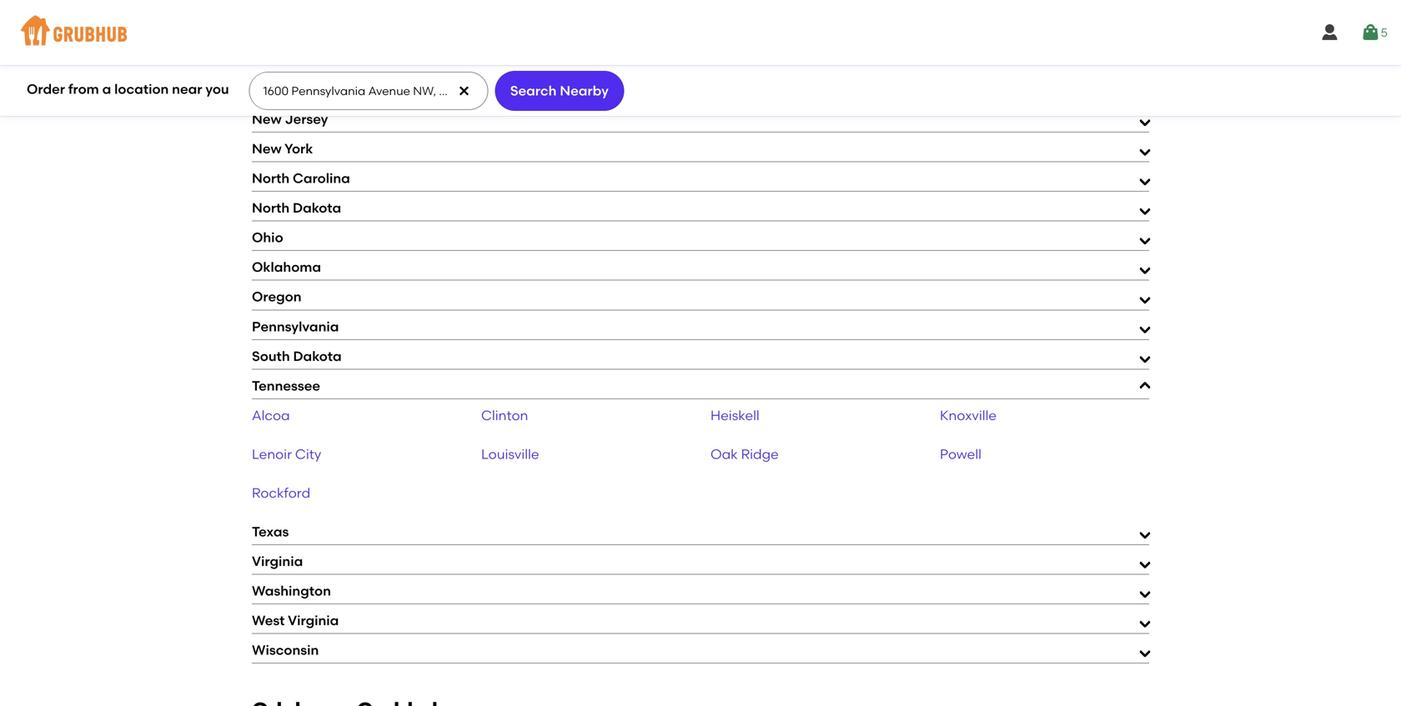 Task type: vqa. For each thing, say whether or not it's contained in the screenshot.
Quesadilla
no



Task type: describe. For each thing, give the bounding box(es) containing it.
south
[[252, 348, 290, 364]]

heiskell link
[[711, 408, 760, 424]]

ridge
[[741, 446, 779, 463]]

north for north carolina
[[252, 170, 290, 187]]

alcoa
[[252, 408, 290, 424]]

tennessee
[[252, 378, 320, 394]]

north dakota
[[252, 200, 341, 216]]

louisville link
[[481, 446, 539, 463]]

new for new hampshire
[[252, 81, 282, 98]]

clinton link
[[481, 408, 528, 424]]

pennsylvania
[[252, 319, 339, 335]]

south dakota
[[252, 348, 342, 364]]

oak
[[711, 446, 738, 463]]

5
[[1381, 25, 1388, 40]]

heiskell
[[711, 408, 760, 424]]

jersey
[[285, 111, 328, 127]]

5 button
[[1361, 18, 1388, 48]]

nearby
[[560, 83, 609, 99]]

1 vertical spatial svg image
[[457, 84, 471, 98]]

oregon
[[252, 289, 302, 305]]

ohio
[[252, 230, 283, 246]]

search nearby button
[[495, 71, 624, 111]]

west virginia
[[252, 613, 339, 629]]

new for new jersey
[[252, 111, 282, 127]]

hampshire
[[285, 81, 357, 98]]

north for north dakota
[[252, 200, 290, 216]]

you
[[206, 81, 229, 97]]

dakota for north dakota
[[293, 200, 341, 216]]

a
[[102, 81, 111, 97]]

city
[[295, 446, 321, 463]]

location
[[114, 81, 169, 97]]

oak ridge
[[711, 446, 779, 463]]

oklahoma
[[252, 259, 321, 276]]

main navigation navigation
[[0, 0, 1402, 65]]

knoxville link
[[940, 408, 997, 424]]

search nearby
[[510, 83, 609, 99]]

north carolina
[[252, 170, 350, 187]]

texas
[[252, 524, 289, 540]]

lenoir city link
[[252, 446, 321, 463]]

order from a location near you
[[27, 81, 229, 97]]



Task type: locate. For each thing, give the bounding box(es) containing it.
new left york at top left
[[252, 141, 282, 157]]

dakota for south dakota
[[293, 348, 342, 364]]

1 vertical spatial tab
[[252, 21, 1150, 44]]

lenoir city
[[252, 446, 321, 463]]

new jersey
[[252, 111, 328, 127]]

washington
[[252, 583, 331, 600]]

powell link
[[940, 446, 982, 463]]

clinton
[[481, 408, 528, 424]]

alcoa link
[[252, 408, 290, 424]]

2 north from the top
[[252, 200, 290, 216]]

0 vertical spatial north
[[252, 170, 290, 187]]

2 tab from the top
[[252, 21, 1150, 44]]

from
[[68, 81, 99, 97]]

new york
[[252, 141, 313, 157]]

west
[[252, 613, 285, 629]]

north
[[252, 170, 290, 187], [252, 200, 290, 216]]

tab
[[252, 0, 1150, 14], [252, 21, 1150, 44]]

0 vertical spatial new
[[252, 81, 282, 98]]

1 tab from the top
[[252, 0, 1150, 14]]

dakota
[[293, 200, 341, 216], [293, 348, 342, 364]]

2 vertical spatial new
[[252, 141, 282, 157]]

1 vertical spatial virginia
[[288, 613, 339, 629]]

oak ridge link
[[711, 446, 779, 463]]

new hampshire
[[252, 81, 357, 98]]

virginia down washington on the bottom left of the page
[[288, 613, 339, 629]]

near
[[172, 81, 202, 97]]

new down nevada
[[252, 81, 282, 98]]

search
[[510, 83, 557, 99]]

virginia down texas
[[252, 554, 303, 570]]

Search Address search field
[[249, 73, 487, 109]]

wisconsin
[[252, 643, 319, 659]]

1 new from the top
[[252, 81, 282, 98]]

1 vertical spatial new
[[252, 111, 282, 127]]

1 vertical spatial dakota
[[293, 348, 342, 364]]

1 dakota from the top
[[293, 200, 341, 216]]

powell
[[940, 446, 982, 463]]

louisville
[[481, 446, 539, 463]]

knoxville
[[940, 408, 997, 424]]

svg image inside the 5 button
[[1361, 23, 1381, 43]]

north up ohio
[[252, 200, 290, 216]]

lenoir
[[252, 446, 292, 463]]

svg image
[[1321, 23, 1341, 43]]

svg image left search
[[457, 84, 471, 98]]

virginia
[[252, 554, 303, 570], [288, 613, 339, 629]]

0 horizontal spatial svg image
[[457, 84, 471, 98]]

2 new from the top
[[252, 111, 282, 127]]

dakota down pennsylvania
[[293, 348, 342, 364]]

1 horizontal spatial svg image
[[1361, 23, 1381, 43]]

york
[[285, 141, 313, 157]]

0 vertical spatial dakota
[[293, 200, 341, 216]]

1 vertical spatial north
[[252, 200, 290, 216]]

dakota down carolina
[[293, 200, 341, 216]]

3 new from the top
[[252, 141, 282, 157]]

north down new york
[[252, 170, 290, 187]]

new up new york
[[252, 111, 282, 127]]

0 vertical spatial svg image
[[1361, 23, 1381, 43]]

new for new york
[[252, 141, 282, 157]]

0 vertical spatial tab
[[252, 0, 1150, 14]]

0 vertical spatial virginia
[[252, 554, 303, 570]]

carolina
[[293, 170, 350, 187]]

nevada
[[252, 52, 304, 68]]

rockford
[[252, 485, 311, 501]]

2 dakota from the top
[[293, 348, 342, 364]]

new
[[252, 81, 282, 98], [252, 111, 282, 127], [252, 141, 282, 157]]

order
[[27, 81, 65, 97]]

svg image right svg icon
[[1361, 23, 1381, 43]]

svg image
[[1361, 23, 1381, 43], [457, 84, 471, 98]]

1 north from the top
[[252, 170, 290, 187]]

rockford link
[[252, 485, 311, 501]]



